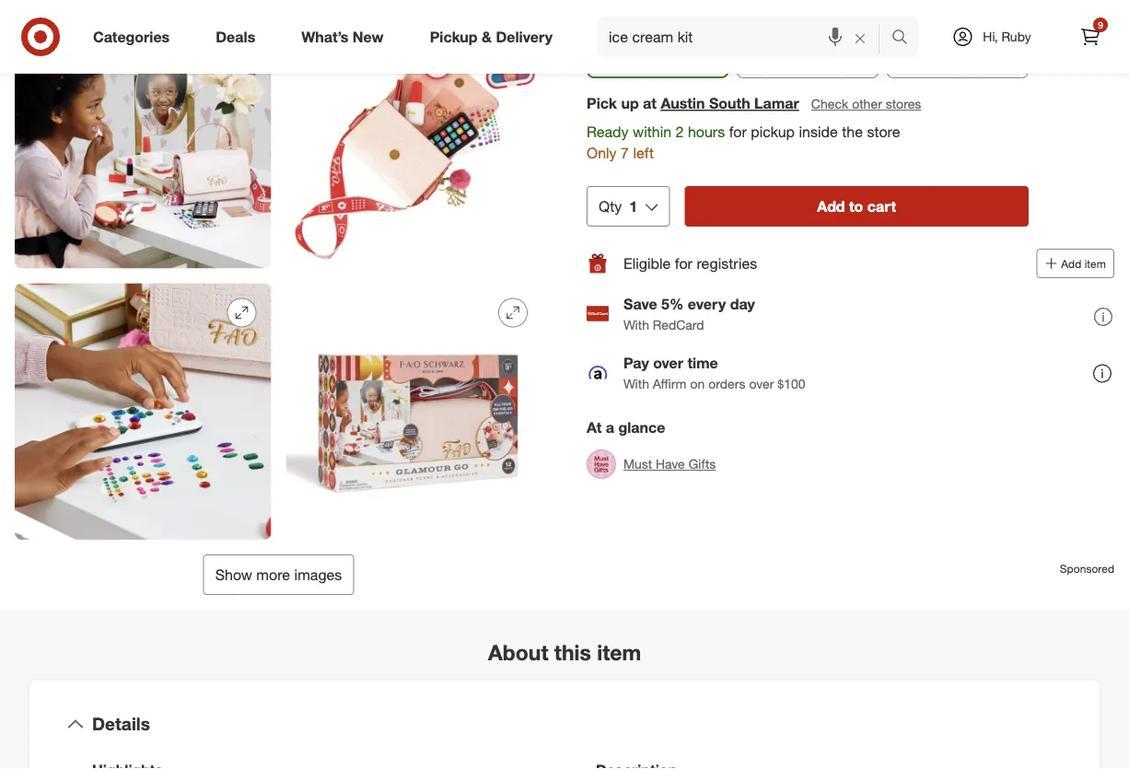 Task type: locate. For each thing, give the bounding box(es) containing it.
hours up pick up at austin south lamar
[[675, 52, 703, 66]]

show
[[215, 566, 252, 584]]

within inside pickup ready within 2 hours
[[634, 52, 663, 66]]

this
[[555, 639, 592, 665]]

0 vertical spatial over
[[654, 354, 684, 372]]

pickup up up
[[599, 31, 647, 49]]

affirm
[[653, 376, 687, 392]]

on
[[691, 376, 705, 392]]

add for add to cart
[[818, 197, 846, 215]]

with down pay
[[624, 376, 650, 392]]

check
[[812, 96, 849, 112]]

ruby
[[1002, 29, 1032, 45]]

0 horizontal spatial add
[[818, 197, 846, 215]]

ready
[[599, 52, 631, 66], [587, 123, 629, 141]]

1 horizontal spatial over
[[750, 376, 774, 392]]

redcard
[[653, 317, 705, 333]]

ready up only
[[587, 123, 629, 141]]

0 horizontal spatial pickup
[[430, 28, 478, 46]]

stores
[[886, 96, 922, 112]]

1 horizontal spatial pickup
[[599, 31, 647, 49]]

0 vertical spatial with
[[624, 317, 650, 333]]

1 horizontal spatial add
[[1062, 257, 1082, 270]]

1 vertical spatial add
[[1062, 257, 1082, 270]]

with down save
[[624, 317, 650, 333]]

at a glance
[[587, 418, 666, 436]]

over
[[654, 354, 684, 372], [750, 376, 774, 392]]

for
[[730, 123, 747, 141], [675, 254, 693, 272]]

1 vertical spatial 2
[[676, 123, 684, 141]]

image gallery element
[[15, 0, 543, 595]]

as
[[792, 52, 804, 66]]

$100
[[778, 376, 806, 392]]

1 horizontal spatial 2
[[676, 123, 684, 141]]

add item button
[[1037, 249, 1115, 278]]

1 vertical spatial with
[[624, 376, 650, 392]]

check other stores button
[[811, 94, 923, 115]]

for down austin south lamar button
[[730, 123, 747, 141]]

1 vertical spatial hours
[[688, 123, 725, 141]]

0 vertical spatial hours
[[675, 52, 703, 66]]

add inside "button"
[[818, 197, 846, 215]]

0 horizontal spatial item
[[597, 639, 642, 665]]

1 vertical spatial ready
[[587, 123, 629, 141]]

pickup inside pickup ready within 2 hours
[[599, 31, 647, 49]]

0 vertical spatial within
[[634, 52, 663, 66]]

what's
[[302, 28, 349, 46]]

show more images
[[215, 566, 342, 584]]

every
[[688, 295, 726, 313]]

add item
[[1062, 257, 1107, 270]]

0 horizontal spatial 2
[[666, 52, 672, 66]]

hi, ruby
[[984, 29, 1032, 45]]

within up 'left' at the top right
[[633, 123, 672, 141]]

2 with from the top
[[624, 376, 650, 392]]

today
[[832, 52, 860, 66]]

item inside button
[[1085, 257, 1107, 270]]

pay over time with affirm on orders over $100
[[624, 354, 806, 392]]

must
[[624, 456, 653, 472]]

1 with from the top
[[624, 317, 650, 333]]

0 horizontal spatial over
[[654, 354, 684, 372]]

to
[[850, 197, 864, 215]]

1 within from the top
[[634, 52, 663, 66]]

0 horizontal spatial for
[[675, 254, 693, 272]]

0 vertical spatial ready
[[599, 52, 631, 66]]

2
[[666, 52, 672, 66], [676, 123, 684, 141]]

add inside button
[[1062, 257, 1082, 270]]

0 vertical spatial for
[[730, 123, 747, 141]]

registries
[[697, 254, 758, 272]]

ready up pick
[[599, 52, 631, 66]]

pickup
[[430, 28, 478, 46], [599, 31, 647, 49]]

1 vertical spatial over
[[750, 376, 774, 392]]

over up affirm
[[654, 354, 684, 372]]

2 within from the top
[[633, 123, 672, 141]]

qty
[[599, 197, 622, 215]]

lamar
[[755, 95, 800, 113]]

hours down pick up at austin south lamar
[[688, 123, 725, 141]]

2 inside ready within 2 hours for pickup inside the store only 7 left
[[676, 123, 684, 141]]

austin south lamar button
[[661, 93, 800, 114]]

fao schwarz glamour go designer purse &#38; accessories, 3 of 9 image
[[15, 12, 271, 269]]

2 up "austin"
[[666, 52, 672, 66]]

what's new link
[[286, 17, 407, 57]]

soon
[[765, 52, 789, 66]]

2 inside pickup ready within 2 hours
[[666, 52, 672, 66]]

with
[[624, 317, 650, 333], [624, 376, 650, 392]]

1 horizontal spatial for
[[730, 123, 747, 141]]

0 vertical spatial add
[[818, 197, 846, 215]]

hours inside pickup ready within 2 hours
[[675, 52, 703, 66]]

within up the at
[[634, 52, 663, 66]]

hours
[[675, 52, 703, 66], [688, 123, 725, 141]]

shipping get it by fri, dec 8
[[899, 31, 991, 66]]

0 vertical spatial item
[[1085, 257, 1107, 270]]

must have gifts
[[624, 456, 716, 472]]

with inside save 5% every day with redcard
[[624, 317, 650, 333]]

the
[[843, 123, 864, 141]]

over left $100
[[750, 376, 774, 392]]

1 horizontal spatial item
[[1085, 257, 1107, 270]]

0 vertical spatial 2
[[666, 52, 672, 66]]

add
[[818, 197, 846, 215], [1062, 257, 1082, 270]]

add for add item
[[1062, 257, 1082, 270]]

pick
[[587, 95, 617, 113]]

item
[[1085, 257, 1107, 270], [597, 639, 642, 665]]

delivery
[[496, 28, 553, 46]]

show more images button
[[203, 555, 354, 595]]

2 down "austin"
[[676, 123, 684, 141]]

with inside pay over time with affirm on orders over $100
[[624, 376, 650, 392]]

8
[[985, 52, 991, 66]]

7
[[621, 144, 629, 162]]

must have gifts button
[[587, 444, 716, 485]]

pick up at austin south lamar
[[587, 95, 800, 113]]

deals link
[[200, 17, 279, 57]]

glance
[[619, 418, 666, 436]]

1 vertical spatial within
[[633, 123, 672, 141]]

other
[[853, 96, 883, 112]]

pickup left &
[[430, 28, 478, 46]]

pay
[[624, 354, 649, 372]]

within
[[634, 52, 663, 66], [633, 123, 672, 141]]

for right eligible
[[675, 254, 693, 272]]



Task type: describe. For each thing, give the bounding box(es) containing it.
inside
[[800, 123, 838, 141]]

pickup
[[751, 123, 795, 141]]

1 vertical spatial for
[[675, 254, 693, 272]]

check other stores
[[812, 96, 922, 112]]

&
[[482, 28, 492, 46]]

fri,
[[944, 52, 959, 66]]

eligible for registries
[[624, 254, 758, 272]]

fao schwarz glamour go designer purse &#38; accessories, 6 of 9 image
[[286, 283, 543, 540]]

as
[[749, 52, 762, 66]]

1
[[630, 197, 638, 215]]

at
[[643, 95, 657, 113]]

dec
[[962, 52, 982, 66]]

details button
[[44, 695, 1086, 754]]

9 link
[[1071, 17, 1111, 57]]

pickup for &
[[430, 28, 478, 46]]

pickup ready within 2 hours
[[599, 31, 703, 66]]

hi,
[[984, 29, 999, 45]]

add to cart
[[818, 197, 897, 215]]

time
[[688, 354, 719, 372]]

ready inside ready within 2 hours for pickup inside the store only 7 left
[[587, 123, 629, 141]]

by
[[929, 52, 941, 66]]

what's new
[[302, 28, 384, 46]]

get
[[899, 52, 917, 66]]

6pm
[[807, 52, 829, 66]]

add to cart button
[[685, 186, 1029, 227]]

pickup & delivery link
[[414, 17, 576, 57]]

cart
[[868, 197, 897, 215]]

as soon as 6pm today
[[749, 52, 860, 66]]

search
[[884, 30, 928, 48]]

day
[[730, 295, 756, 313]]

gifts
[[689, 456, 716, 472]]

sponsored
[[1061, 562, 1115, 576]]

fao schwarz glamour go designer purse &#38; accessories, 4 of 9 image
[[286, 12, 543, 269]]

deals
[[216, 28, 256, 46]]

left
[[633, 144, 654, 162]]

categories
[[93, 28, 170, 46]]

have
[[656, 456, 685, 472]]

at
[[587, 418, 602, 436]]

a
[[606, 418, 615, 436]]

save 5% every day with redcard
[[624, 295, 756, 333]]

details
[[92, 714, 150, 735]]

ready within 2 hours for pickup inside the store only 7 left
[[587, 123, 901, 162]]

more
[[257, 566, 290, 584]]

up
[[622, 95, 639, 113]]

new
[[353, 28, 384, 46]]

images
[[295, 566, 342, 584]]

about this item
[[488, 639, 642, 665]]

categories link
[[77, 17, 193, 57]]

only
[[587, 144, 617, 162]]

about
[[488, 639, 549, 665]]

south
[[710, 95, 751, 113]]

1 vertical spatial item
[[597, 639, 642, 665]]

within inside ready within 2 hours for pickup inside the store only 7 left
[[633, 123, 672, 141]]

pickup for ready
[[599, 31, 647, 49]]

shipping
[[899, 31, 960, 49]]

ready inside pickup ready within 2 hours
[[599, 52, 631, 66]]

it
[[920, 52, 926, 66]]

eligible
[[624, 254, 671, 272]]

austin
[[661, 95, 705, 113]]

search button
[[884, 17, 928, 61]]

fao schwarz glamour go designer purse &#38; accessories, 5 of 9 image
[[15, 283, 271, 540]]

save
[[624, 295, 658, 313]]

What can we help you find? suggestions appear below search field
[[598, 17, 897, 57]]

orders
[[709, 376, 746, 392]]

hours inside ready within 2 hours for pickup inside the store only 7 left
[[688, 123, 725, 141]]

5%
[[662, 295, 684, 313]]

for inside ready within 2 hours for pickup inside the store only 7 left
[[730, 123, 747, 141]]

qty 1
[[599, 197, 638, 215]]

store
[[868, 123, 901, 141]]

pickup & delivery
[[430, 28, 553, 46]]

9
[[1099, 19, 1104, 30]]

as soon as 6pm today button
[[737, 0, 879, 79]]



Task type: vqa. For each thing, say whether or not it's contained in the screenshot.
FAO SCHWARZ GLAMOUR GO DESIGNER PURSE &#38; ACCESSORIES, 3 OF 9 image on the left of page
yes



